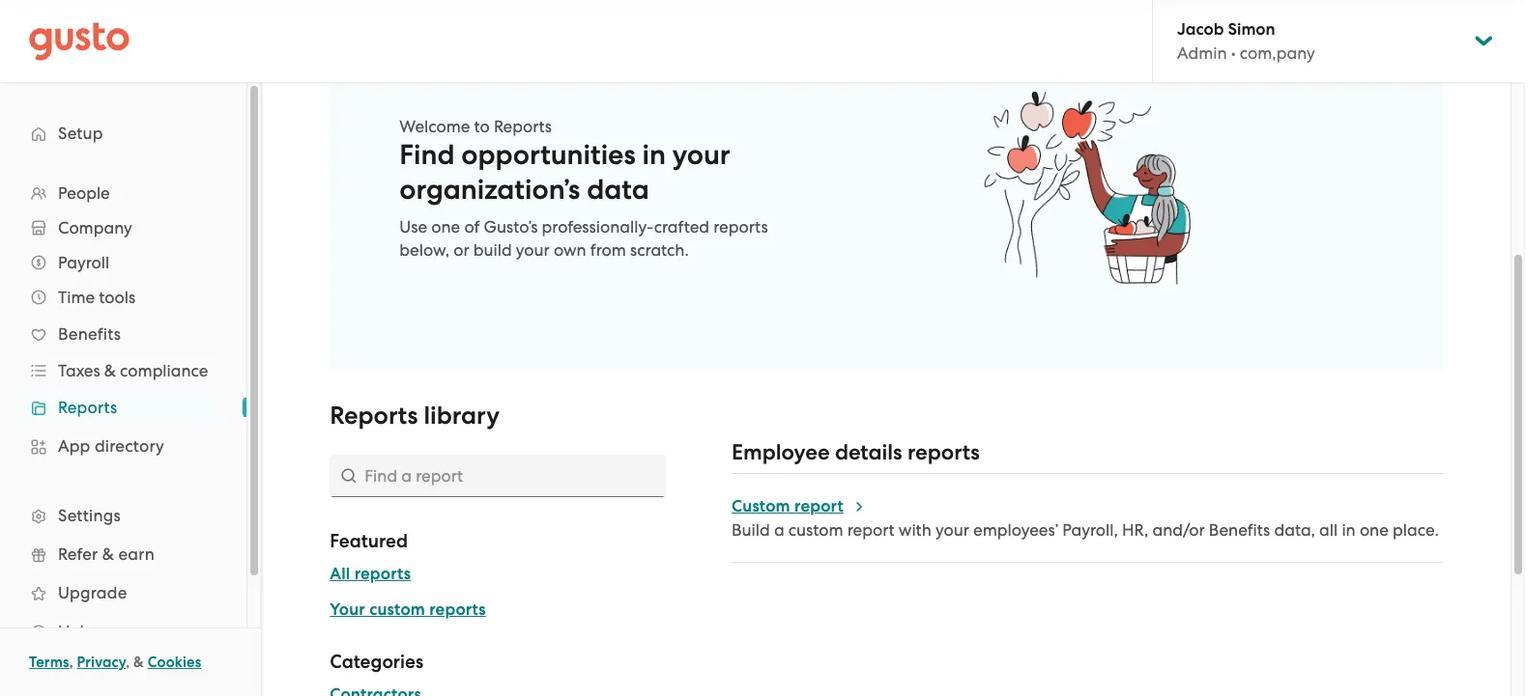Task type: describe. For each thing, give the bounding box(es) containing it.
your custom reports button
[[330, 599, 486, 622]]

build
[[732, 521, 770, 540]]

benefits inside list
[[58, 325, 121, 344]]

library
[[424, 401, 500, 431]]

directory
[[95, 437, 164, 456]]

app
[[58, 437, 90, 456]]

app directory
[[58, 437, 164, 456]]

custom inside button
[[369, 600, 425, 620]]

1 horizontal spatial benefits
[[1209, 521, 1270, 540]]

simon
[[1228, 19, 1275, 40]]

hr,
[[1122, 521, 1148, 540]]

people
[[58, 184, 110, 203]]

your inside "use one of gusto's professionally-crafted reports below, or build your own from scratch."
[[516, 241, 550, 260]]

1 horizontal spatial report
[[847, 521, 895, 540]]

reports inside "all reports" button
[[354, 564, 411, 585]]

all
[[330, 564, 350, 585]]

privacy
[[77, 654, 126, 672]]

custom report link
[[732, 497, 867, 517]]

welcome to reports find opportunities in your organization's data
[[399, 117, 730, 207]]

upgrade
[[58, 584, 127, 603]]

your custom reports
[[330, 600, 486, 620]]

all
[[1319, 521, 1338, 540]]

employees'
[[973, 521, 1058, 540]]

custom report
[[732, 497, 844, 517]]

& for earn
[[102, 545, 114, 564]]

reports library
[[330, 401, 500, 431]]

and/or
[[1152, 521, 1205, 540]]

use
[[399, 217, 427, 237]]

reports for reports
[[58, 398, 117, 418]]

privacy link
[[77, 654, 126, 672]]

opportunities
[[461, 138, 636, 172]]

a
[[774, 521, 784, 540]]

use one of gusto's professionally-crafted reports below, or build your own from scratch.
[[399, 217, 768, 260]]

help link
[[19, 615, 227, 649]]

reports link
[[19, 390, 227, 425]]

reports inside welcome to reports find opportunities in your organization's data
[[494, 117, 552, 136]]

taxes
[[58, 361, 100, 381]]

one inside "use one of gusto's professionally-crafted reports below, or build your own from scratch."
[[431, 217, 460, 237]]

crafted
[[654, 217, 709, 237]]

payroll
[[58, 253, 109, 273]]

earn
[[118, 545, 155, 564]]

time tools
[[58, 288, 135, 307]]

employee details reports
[[732, 440, 980, 466]]

company button
[[19, 211, 227, 245]]

reports for reports library
[[330, 401, 418, 431]]

own
[[554, 241, 586, 260]]

organization's
[[399, 173, 580, 207]]

jacob simon admin • com,pany
[[1177, 19, 1315, 63]]

benefits link
[[19, 317, 227, 352]]

data
[[587, 173, 649, 207]]

gusto navigation element
[[0, 83, 246, 682]]

cookies button
[[148, 651, 201, 675]]

reports inside your custom reports button
[[429, 600, 486, 620]]

custom
[[732, 497, 790, 517]]

to
[[474, 117, 490, 136]]

0 vertical spatial custom
[[788, 521, 843, 540]]

in inside welcome to reports find opportunities in your organization's data
[[642, 138, 666, 172]]

welcome
[[399, 117, 470, 136]]

terms link
[[29, 654, 69, 672]]

from
[[590, 241, 626, 260]]

refer & earn link
[[19, 537, 227, 572]]

payroll,
[[1062, 521, 1118, 540]]

your inside welcome to reports find opportunities in your organization's data
[[672, 138, 730, 172]]



Task type: locate. For each thing, give the bounding box(es) containing it.
professionally-
[[542, 217, 654, 237]]

your
[[330, 600, 365, 620]]

1 vertical spatial benefits
[[1209, 521, 1270, 540]]

employee
[[732, 440, 830, 466]]

details
[[835, 440, 902, 466]]

& inside 'refer & earn' link
[[102, 545, 114, 564]]

reports
[[713, 217, 768, 237], [907, 440, 980, 466], [354, 564, 411, 585], [429, 600, 486, 620]]

2 horizontal spatial your
[[935, 521, 969, 540]]

, left privacy link
[[69, 654, 73, 672]]

time tools button
[[19, 280, 227, 315]]

upgrade link
[[19, 576, 227, 611]]

in
[[642, 138, 666, 172], [1342, 521, 1356, 540]]

0 horizontal spatial report
[[794, 497, 844, 517]]

1 vertical spatial one
[[1360, 521, 1389, 540]]

&
[[104, 361, 116, 381], [102, 545, 114, 564], [133, 654, 144, 672]]

& left earn at the left bottom
[[102, 545, 114, 564]]

terms , privacy , & cookies
[[29, 654, 201, 672]]

setup link
[[19, 116, 227, 151]]

scratch.
[[630, 241, 689, 260]]

1 vertical spatial report
[[847, 521, 895, 540]]

0 horizontal spatial benefits
[[58, 325, 121, 344]]

report right custom
[[794, 497, 844, 517]]

refer & earn
[[58, 545, 155, 564]]

,
[[69, 654, 73, 672], [126, 654, 130, 672]]

0 vertical spatial &
[[104, 361, 116, 381]]

reports inside "use one of gusto's professionally-crafted reports below, or build your own from scratch."
[[713, 217, 768, 237]]

with
[[899, 521, 931, 540]]

0 horizontal spatial reports
[[58, 398, 117, 418]]

1 horizontal spatial custom
[[788, 521, 843, 540]]

of
[[464, 217, 480, 237]]

data,
[[1274, 521, 1315, 540]]

report
[[794, 497, 844, 517], [847, 521, 895, 540]]

terms
[[29, 654, 69, 672]]

benefits left data, at right
[[1209, 521, 1270, 540]]

benefits down time tools
[[58, 325, 121, 344]]

0 horizontal spatial ,
[[69, 654, 73, 672]]

0 horizontal spatial your
[[516, 241, 550, 260]]

report left with
[[847, 521, 895, 540]]

list
[[0, 176, 246, 651]]

find
[[399, 138, 455, 172]]

your
[[672, 138, 730, 172], [516, 241, 550, 260], [935, 521, 969, 540]]

•
[[1231, 43, 1236, 63]]

in right 'all'
[[1342, 521, 1356, 540]]

Report Search bar field
[[330, 455, 666, 498]]

reports
[[494, 117, 552, 136], [58, 398, 117, 418], [330, 401, 418, 431]]

home image
[[29, 22, 130, 60]]

custom
[[788, 521, 843, 540], [369, 600, 425, 620]]

one left place. on the right of the page
[[1360, 521, 1389, 540]]

categories
[[330, 651, 423, 674]]

your up crafted
[[672, 138, 730, 172]]

below,
[[399, 241, 449, 260]]

reports left library
[[330, 401, 418, 431]]

compliance
[[120, 361, 208, 381]]

1 horizontal spatial your
[[672, 138, 730, 172]]

2 vertical spatial &
[[133, 654, 144, 672]]

0 vertical spatial in
[[642, 138, 666, 172]]

benefits
[[58, 325, 121, 344], [1209, 521, 1270, 540]]

tools
[[99, 288, 135, 307]]

settings link
[[19, 499, 227, 533]]

help
[[58, 622, 95, 642]]

reports down taxes
[[58, 398, 117, 418]]

payroll button
[[19, 245, 227, 280]]

& right taxes
[[104, 361, 116, 381]]

or
[[453, 241, 469, 260]]

build
[[473, 241, 512, 260]]

settings
[[58, 506, 121, 526]]

1 horizontal spatial one
[[1360, 521, 1389, 540]]

0 horizontal spatial in
[[642, 138, 666, 172]]

place.
[[1393, 521, 1439, 540]]

0 vertical spatial report
[[794, 497, 844, 517]]

custom down "all reports" button
[[369, 600, 425, 620]]

1 vertical spatial &
[[102, 545, 114, 564]]

setup
[[58, 124, 103, 143]]

& inside taxes & compliance dropdown button
[[104, 361, 116, 381]]

1 vertical spatial in
[[1342, 521, 1356, 540]]

refer
[[58, 545, 98, 564]]

1 horizontal spatial in
[[1342, 521, 1356, 540]]

reports up opportunities
[[494, 117, 552, 136]]

in up data
[[642, 138, 666, 172]]

all reports
[[330, 564, 411, 585]]

com,pany
[[1240, 43, 1315, 63]]

& down help link
[[133, 654, 144, 672]]

1 horizontal spatial reports
[[330, 401, 418, 431]]

0 vertical spatial one
[[431, 217, 460, 237]]

2 , from the left
[[126, 654, 130, 672]]

your down gusto's
[[516, 241, 550, 260]]

admin
[[1177, 43, 1227, 63]]

1 vertical spatial your
[[516, 241, 550, 260]]

1 vertical spatial custom
[[369, 600, 425, 620]]

1 horizontal spatial ,
[[126, 654, 130, 672]]

people button
[[19, 176, 227, 211]]

taxes & compliance button
[[19, 354, 227, 389]]

one
[[431, 217, 460, 237], [1360, 521, 1389, 540]]

all reports button
[[330, 563, 411, 587]]

company
[[58, 218, 132, 238]]

time
[[58, 288, 95, 307]]

1 , from the left
[[69, 654, 73, 672]]

& for compliance
[[104, 361, 116, 381]]

gusto's
[[484, 217, 538, 237]]

list containing people
[[0, 176, 246, 651]]

jacob
[[1177, 19, 1224, 40]]

your right with
[[935, 521, 969, 540]]

build a custom report with your employees' payroll, hr, and/or benefits data, all in one place.
[[732, 521, 1439, 540]]

0 vertical spatial your
[[672, 138, 730, 172]]

cookies
[[148, 654, 201, 672]]

2 horizontal spatial reports
[[494, 117, 552, 136]]

, down help link
[[126, 654, 130, 672]]

2 vertical spatial your
[[935, 521, 969, 540]]

reports inside list
[[58, 398, 117, 418]]

custom down custom report link
[[788, 521, 843, 540]]

0 horizontal spatial custom
[[369, 600, 425, 620]]

0 vertical spatial benefits
[[58, 325, 121, 344]]

one left of
[[431, 217, 460, 237]]

0 horizontal spatial one
[[431, 217, 460, 237]]

app directory link
[[19, 429, 227, 464]]

featured
[[330, 531, 408, 553]]

taxes & compliance
[[58, 361, 208, 381]]



Task type: vqa. For each thing, say whether or not it's contained in the screenshot.
the in inside the Welcome to Reports Find opportunities in your organization's data
yes



